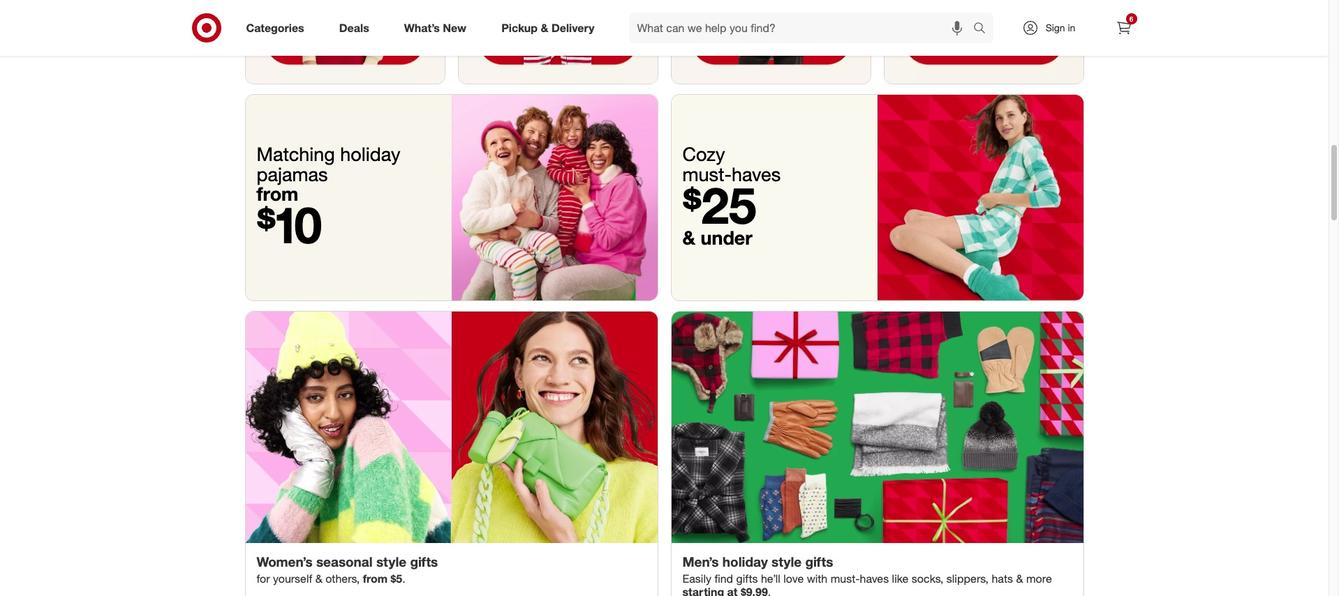 Task type: vqa. For each thing, say whether or not it's contained in the screenshot.
the top Tiara
no



Task type: locate. For each thing, give the bounding box(es) containing it.
from left $5
[[363, 573, 388, 587]]

0 horizontal spatial holiday
[[340, 143, 400, 166]]

from inside matching holiday pajamas from
[[257, 182, 298, 205]]

& under
[[683, 226, 753, 249]]

for
[[257, 573, 270, 587]]

1 horizontal spatial from
[[363, 573, 388, 587]]

style up $5
[[376, 554, 406, 570]]

& inside pickup & delivery link
[[541, 21, 548, 35]]

0 horizontal spatial from
[[257, 182, 298, 205]]

6
[[1130, 15, 1133, 23]]

search button
[[967, 13, 1000, 46]]

0 horizontal spatial must-
[[683, 162, 732, 185]]

gifts inside women's seasonal style gifts for yourself & others, from $5 .
[[410, 554, 438, 570]]

1 vertical spatial holiday
[[723, 554, 768, 570]]

haves inside "cozy must-haves"
[[732, 162, 781, 185]]

categories link
[[234, 13, 322, 43]]

what's new link
[[392, 13, 484, 43]]

2 style from the left
[[772, 554, 802, 570]]

from
[[257, 182, 298, 205], [363, 573, 388, 587]]

search
[[967, 22, 1000, 36]]

0 vertical spatial haves
[[732, 162, 781, 185]]

sign
[[1046, 22, 1065, 34]]

0 vertical spatial must-
[[683, 162, 732, 185]]

must-
[[683, 162, 732, 185], [831, 573, 860, 587]]

& left others, at the left bottom of the page
[[315, 573, 322, 587]]

$10
[[257, 195, 322, 256]]

& right the pickup
[[541, 21, 548, 35]]

1 horizontal spatial holiday
[[723, 554, 768, 570]]

haves left like
[[860, 573, 889, 587]]

1 horizontal spatial gifts
[[736, 573, 758, 587]]

haves
[[732, 162, 781, 185], [860, 573, 889, 587]]

0 vertical spatial from
[[257, 182, 298, 205]]

&
[[541, 21, 548, 35], [683, 226, 695, 249], [315, 573, 322, 587], [1016, 573, 1023, 587]]

cozy
[[683, 143, 725, 166]]

$25
[[683, 175, 757, 236]]

he'll
[[761, 573, 781, 587]]

$5
[[391, 573, 402, 587]]

0 vertical spatial holiday
[[340, 143, 400, 166]]

style up love
[[772, 554, 802, 570]]

1 horizontal spatial must-
[[831, 573, 860, 587]]

holiday inside matching holiday pajamas from
[[340, 143, 400, 166]]

must- right with
[[831, 573, 860, 587]]

with
[[807, 573, 828, 587]]

1 vertical spatial from
[[363, 573, 388, 587]]

style
[[376, 554, 406, 570], [772, 554, 802, 570]]

2 horizontal spatial gifts
[[805, 554, 833, 570]]

socks,
[[912, 573, 944, 587]]

6 link
[[1108, 13, 1139, 43]]

from down matching
[[257, 182, 298, 205]]

haves right cozy
[[732, 162, 781, 185]]

pickup & delivery link
[[490, 13, 612, 43]]

must- up & under
[[683, 162, 732, 185]]

women's
[[257, 554, 313, 570]]

0 horizontal spatial gifts
[[410, 554, 438, 570]]

deals
[[339, 21, 369, 35]]

more
[[1026, 573, 1052, 587]]

1 horizontal spatial style
[[772, 554, 802, 570]]

matching
[[257, 143, 335, 166]]

new
[[443, 21, 467, 35]]

seasonal
[[316, 554, 373, 570]]

style inside women's seasonal style gifts for yourself & others, from $5 .
[[376, 554, 406, 570]]

1 style from the left
[[376, 554, 406, 570]]

slippers,
[[947, 573, 989, 587]]

& left 'under'
[[683, 226, 695, 249]]

0 horizontal spatial style
[[376, 554, 406, 570]]

sign in link
[[1010, 13, 1097, 43]]

0 horizontal spatial haves
[[732, 162, 781, 185]]

1 horizontal spatial haves
[[860, 573, 889, 587]]

holiday
[[340, 143, 400, 166], [723, 554, 768, 570]]

& right hats
[[1016, 573, 1023, 587]]

gifts
[[410, 554, 438, 570], [805, 554, 833, 570], [736, 573, 758, 587]]



Task type: describe. For each thing, give the bounding box(es) containing it.
1 vertical spatial must-
[[831, 573, 860, 587]]

easily
[[683, 573, 711, 587]]

1 vertical spatial haves
[[860, 573, 889, 587]]

hats
[[992, 573, 1013, 587]]

must- inside "cozy must-haves"
[[683, 162, 732, 185]]

easily find gifts he'll love with must-haves like socks, slippers, hats & more
[[683, 573, 1052, 587]]

from inside women's seasonal style gifts for yourself & others, from $5 .
[[363, 573, 388, 587]]

cozy must-haves
[[683, 143, 781, 185]]

.
[[402, 573, 405, 587]]

what's
[[404, 21, 440, 35]]

What can we help you find? suggestions appear below search field
[[629, 13, 976, 43]]

holiday for men's
[[723, 554, 768, 570]]

in
[[1068, 22, 1076, 34]]

men's
[[683, 554, 719, 570]]

sign in
[[1046, 22, 1076, 34]]

what's new
[[404, 21, 467, 35]]

like
[[892, 573, 909, 587]]

pickup & delivery
[[501, 21, 595, 35]]

men's holiday style gifts
[[683, 554, 833, 570]]

style for holiday
[[772, 554, 802, 570]]

matching holiday pajamas from
[[257, 143, 400, 205]]

under
[[701, 226, 753, 249]]

pajamas
[[257, 162, 328, 185]]

holiday for matching
[[340, 143, 400, 166]]

find
[[715, 573, 733, 587]]

deals link
[[327, 13, 387, 43]]

others,
[[325, 573, 360, 587]]

gifts for women's seasonal style gifts for yourself & others, from $5 .
[[410, 554, 438, 570]]

yourself
[[273, 573, 312, 587]]

women's seasonal style gifts for yourself & others, from $5 .
[[257, 554, 438, 587]]

style for seasonal
[[376, 554, 406, 570]]

delivery
[[552, 21, 595, 35]]

love
[[784, 573, 804, 587]]

gifts for men's holiday style gifts
[[805, 554, 833, 570]]

& inside women's seasonal style gifts for yourself & others, from $5 .
[[315, 573, 322, 587]]

categories
[[246, 21, 304, 35]]

pickup
[[501, 21, 538, 35]]



